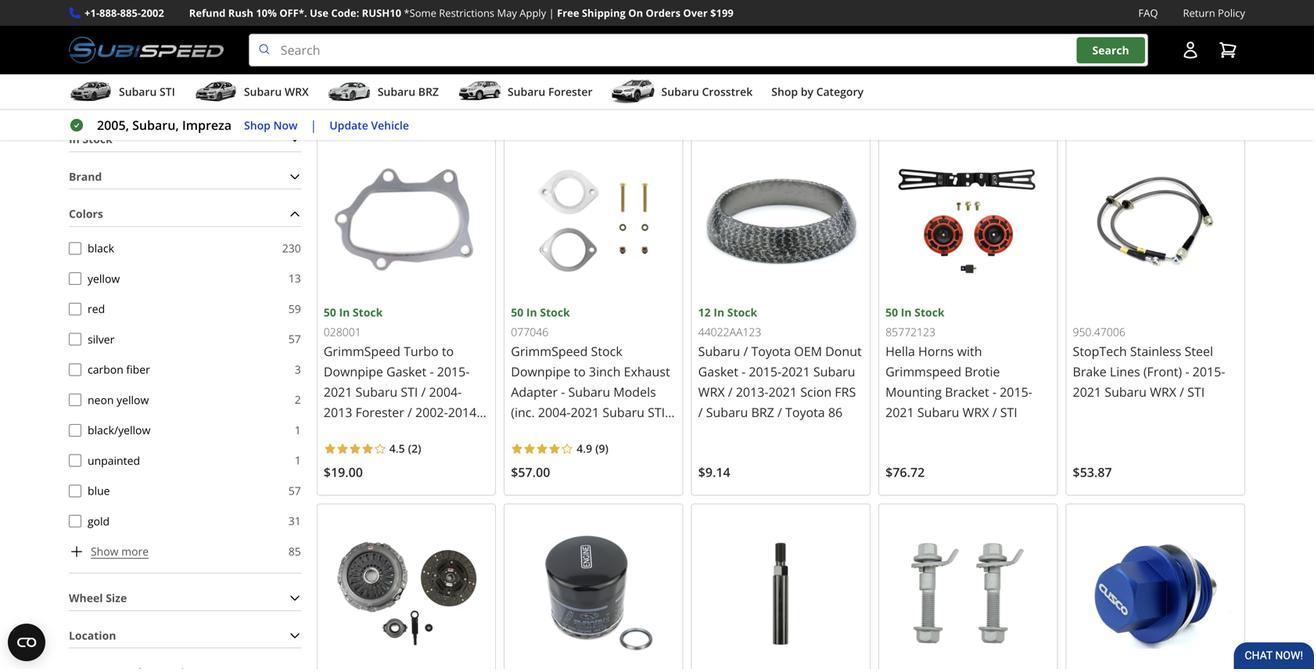 Task type: vqa. For each thing, say whether or not it's contained in the screenshot.
The 2004- associated with Adapter
yes



Task type: locate. For each thing, give the bounding box(es) containing it.
1 horizontal spatial )
[[605, 441, 609, 456]]

1 for black/yellow
[[295, 422, 301, 437]]

0 vertical spatial forester
[[549, 84, 593, 99]]

0 vertical spatial 2004-
[[429, 383, 462, 400]]

models
[[614, 383, 656, 400]]

2 grimmspeed from the left
[[511, 343, 588, 360]]

subaru down 2013-
[[706, 404, 748, 421]]

yellow right yellow button on the left top of page
[[88, 271, 120, 286]]

policy
[[1219, 6, 1246, 20]]

subaru
[[550, 6, 615, 31], [119, 84, 157, 99], [244, 84, 282, 99], [378, 84, 416, 99], [508, 84, 546, 99], [662, 84, 700, 99], [699, 343, 741, 360], [814, 363, 856, 380], [356, 383, 398, 400], [569, 383, 611, 400], [1105, 383, 1147, 400], [603, 404, 645, 421], [918, 404, 960, 421], [706, 404, 748, 421]]

neon yellow
[[88, 392, 149, 407]]

1 horizontal spatial 50
[[511, 305, 524, 320]]

subaru down the 3inch
[[569, 383, 611, 400]]

*some
[[404, 6, 437, 20]]

-
[[430, 363, 434, 380], [742, 363, 746, 380], [1186, 363, 1190, 380], [561, 383, 565, 400], [993, 383, 997, 400]]

0 horizontal spatial impreza
[[182, 117, 232, 134]]

adapter
[[511, 383, 558, 400]]

subaru crosstrek
[[662, 84, 753, 99]]

1534 results
[[317, 70, 381, 85]]

bracket
[[945, 383, 990, 400]]

2002-
[[416, 404, 448, 421], [511, 424, 544, 441]]

1 horizontal spatial gasket
[[699, 363, 739, 380]]

shop left now at the top of page
[[244, 118, 271, 132]]

stock up 44022aa123
[[728, 305, 758, 320]]

0 vertical spatial |
[[549, 6, 555, 20]]

in up 028001
[[339, 305, 350, 320]]

stock for subaru / toyota oem donut gasket - 2015-2021 subaru wrx / 2013-2021 scion frs / subaru brz / toyota 86
[[728, 305, 758, 320]]

sti inside 950.47006 stoptech stainless steel brake lines (front) - 2015- 2021 subaru wrx / sti
[[1188, 383, 1205, 400]]

a subaru sti thumbnail image image
[[69, 80, 113, 103]]

2 ) from the left
[[605, 441, 609, 456]]

stoptech stainless steel brake lines (front) - 2015-2021 subaru wrx / sti image
[[1073, 138, 1239, 304]]

1 horizontal spatial impreza
[[324, 424, 372, 441]]

/ inside 950.47006 stoptech stainless steel brake lines (front) - 2015- 2021 subaru wrx / sti
[[1180, 383, 1185, 400]]

colors
[[69, 206, 103, 221]]

results
[[345, 70, 381, 85]]

2 right 4.5
[[412, 441, 418, 456]]

gasket down turbo on the bottom left
[[387, 363, 427, 380]]

vehicle down subaru brz dropdown button
[[371, 118, 409, 132]]

unpainted
[[88, 453, 140, 468]]

subaru crosstrek button
[[612, 78, 753, 109]]

downpipe up adapter
[[511, 363, 571, 380]]

0 horizontal spatial )
[[418, 441, 421, 456]]

57
[[289, 332, 301, 346], [289, 483, 301, 498]]

impreza up search input field
[[620, 6, 694, 31]]

/ down brotie on the bottom right of the page
[[993, 404, 997, 421]]

button image
[[1182, 41, 1200, 60]]

4.9 ( 9 )
[[577, 441, 609, 456]]

category
[[817, 84, 864, 99]]

impreza down a subaru wrx thumbnail image
[[182, 117, 232, 134]]

stock up brand
[[83, 132, 113, 146]]

/ down (front)
[[1180, 383, 1185, 400]]

crosstrek
[[702, 84, 753, 99]]

carbon fiber button
[[69, 363, 81, 376]]

- down turbo on the bottom left
[[430, 363, 434, 380]]

1 vertical spatial 57
[[289, 483, 301, 498]]

by
[[801, 84, 814, 99]]

subaru down 'lines'
[[1105, 383, 1147, 400]]

|
[[549, 6, 555, 20], [310, 117, 317, 134]]

0 vertical spatial 2002-
[[416, 404, 448, 421]]

return policy link
[[1184, 5, 1246, 21]]

shop inside dropdown button
[[772, 84, 798, 99]]

2004- inside 50 in stock 028001 grimmspeed turbo to downpipe gasket - 2015- 2021 subaru sti / 2004- 2013 forester / 2002-2014 impreza
[[429, 383, 462, 400]]

1 vertical spatial toyota
[[786, 404, 825, 421]]

( right the 4.9
[[596, 441, 599, 456]]

2 50 from the left
[[511, 305, 524, 320]]

sti inside 50 in stock 077046 grimmspeed stock downpipe to 3inch exhaust adapter - subaru models (inc. 2004-2021 subaru sti / 2002-2014 wrx)
[[648, 404, 665, 421]]

subaru up shop now
[[244, 84, 282, 99]]

frs
[[835, 383, 856, 400]]

steel
[[1185, 343, 1214, 360]]

2005, subaru, impreza
[[97, 117, 232, 134]]

2002- down "(inc."
[[511, 424, 544, 441]]

- right adapter
[[561, 383, 565, 400]]

1 vertical spatial 2002-
[[511, 424, 544, 441]]

wrx)
[[576, 424, 606, 441]]

a subaru forester thumbnail image image
[[458, 80, 502, 103]]

to inside 50 in stock 077046 grimmspeed stock downpipe to 3inch exhaust adapter - subaru models (inc. 2004-2021 subaru sti / 2002-2014 wrx)
[[574, 363, 586, 380]]

) right 4.5
[[418, 441, 421, 456]]

gasket up 2013-
[[699, 363, 739, 380]]

1 ( from the left
[[408, 441, 412, 456]]

230
[[282, 241, 301, 255]]

grimmspeed stock downpipe to 3inch exhaust adapter - subaru models (inc. 2004-2021 subaru sti / 2002-2014 wrx) image
[[511, 138, 677, 304]]

shop for shop 2005 subaru impreza featured products
[[452, 6, 497, 31]]

2 ( from the left
[[596, 441, 599, 456]]

2 vertical spatial to
[[574, 363, 586, 380]]

2 57 from the top
[[289, 483, 301, 498]]

in for 2014
[[527, 305, 537, 320]]

gasket inside 12 in stock 44022aa123 subaru / toyota oem donut gasket - 2015-2021 subaru wrx / 2013-2021 scion frs / subaru brz / toyota 86
[[699, 363, 739, 380]]

in inside 50 in stock 077046 grimmspeed stock downpipe to 3inch exhaust adapter - subaru models (inc. 2004-2021 subaru sti / 2002-2014 wrx)
[[527, 305, 537, 320]]

in
[[69, 132, 80, 146], [339, 305, 350, 320], [527, 305, 537, 320], [901, 305, 912, 320], [714, 305, 725, 320]]

0 horizontal spatial 2014
[[448, 404, 477, 421]]

/ inside 50 in stock 077046 grimmspeed stock downpipe to 3inch exhaust adapter - subaru models (inc. 2004-2021 subaru sti / 2002-2014 wrx)
[[669, 404, 673, 421]]

2015- inside 50 in stock 85772123 hella horns with grimmspeed brotie mounting bracket  - 2015- 2021 subaru wrx / sti
[[1000, 383, 1033, 400]]

stock inside 'dropdown button'
[[83, 132, 113, 146]]

in up 85772123
[[901, 305, 912, 320]]

toyota
[[752, 343, 791, 360], [786, 404, 825, 421]]

0 horizontal spatial vehicle
[[371, 118, 409, 132]]

0 vertical spatial 2
[[295, 392, 301, 407]]

0 horizontal spatial 2004-
[[429, 383, 462, 400]]

1 vertical spatial 2014
[[544, 424, 573, 441]]

colors button
[[69, 202, 301, 226]]

2002
[[141, 6, 164, 20]]

1 horizontal spatial 2
[[412, 441, 418, 456]]

to right turbo on the bottom left
[[442, 343, 454, 360]]

carbon fiber
[[88, 362, 150, 377]]

2014 left the 4.9
[[544, 424, 573, 441]]

) for subaru
[[605, 441, 609, 456]]

2004- for adapter
[[538, 404, 571, 421]]

grimmspeed inside 50 in stock 028001 grimmspeed turbo to downpipe gasket - 2015- 2021 subaru sti / 2004- 2013 forester / 2002-2014 impreza
[[324, 343, 401, 360]]

2 horizontal spatial shop
[[772, 84, 798, 99]]

2021 down the brake
[[1073, 383, 1102, 400]]

grimmspeed for to
[[511, 343, 588, 360]]

2004- down adapter
[[538, 404, 571, 421]]

gasket inside 50 in stock 028001 grimmspeed turbo to downpipe gasket - 2015- 2021 subaru sti / 2004- 2013 forester / 2002-2014 impreza
[[387, 363, 427, 380]]

vehicle right the my
[[440, 103, 478, 118]]

grimmspeed down 077046 at left
[[511, 343, 588, 360]]

yellow down fiber
[[117, 392, 149, 407]]

wrx down bracket
[[963, 404, 990, 421]]

50 up 028001
[[324, 305, 336, 320]]

(
[[408, 441, 412, 456], [596, 441, 599, 456]]

2 horizontal spatial 50
[[886, 305, 899, 320]]

exhaust
[[624, 363, 670, 380]]

brz down 2013-
[[752, 404, 775, 421]]

0 horizontal spatial to
[[408, 103, 419, 118]]

2 horizontal spatial to
[[574, 363, 586, 380]]

2021 inside 950.47006 stoptech stainless steel brake lines (front) - 2015- 2021 subaru wrx / sti
[[1073, 383, 1102, 400]]

subaru inside 50 in stock 85772123 hella horns with grimmspeed brotie mounting bracket  - 2015- 2021 subaru wrx / sti
[[918, 404, 960, 421]]

0 horizontal spatial gasket
[[387, 363, 427, 380]]

stock up 028001
[[353, 305, 383, 320]]

/ inside 50 in stock 85772123 hella horns with grimmspeed brotie mounting bracket  - 2015- 2021 subaru wrx / sti
[[993, 404, 997, 421]]

impreza inside 50 in stock 028001 grimmspeed turbo to downpipe gasket - 2015- 2021 subaru sti / 2004- 2013 forester / 2002-2014 impreza
[[324, 424, 372, 441]]

- down the "steel"
[[1186, 363, 1190, 380]]

0 vertical spatial toyota
[[752, 343, 791, 360]]

1 for unpainted
[[295, 453, 301, 468]]

to left the my
[[408, 103, 419, 118]]

sort by:
[[1083, 70, 1124, 85]]

subaru up 'only compatible to my vehicle'
[[378, 84, 416, 99]]

shop 2005 subaru impreza featured products
[[452, 6, 863, 31]]

apply
[[520, 6, 546, 20]]

1 left $19.00
[[295, 453, 301, 468]]

0 vertical spatial 1
[[295, 422, 301, 437]]

2002- inside 50 in stock 028001 grimmspeed turbo to downpipe gasket - 2015- 2021 subaru sti / 2004- 2013 forester / 2002-2014 impreza
[[416, 404, 448, 421]]

1 horizontal spatial 2014
[[544, 424, 573, 441]]

in for subaru
[[714, 305, 725, 320]]

neon yellow button
[[69, 394, 81, 406]]

code:
[[331, 6, 359, 20]]

1 horizontal spatial (
[[596, 441, 599, 456]]

0 horizontal spatial (
[[408, 441, 412, 456]]

1 vertical spatial forester
[[356, 404, 404, 421]]

subaru down 44022aa123
[[699, 343, 741, 360]]

0 vertical spatial 2014
[[448, 404, 477, 421]]

1 horizontal spatial brz
[[752, 404, 775, 421]]

subaru brz
[[378, 84, 439, 99]]

- up 2013-
[[742, 363, 746, 380]]

2015- inside 950.47006 stoptech stainless steel brake lines (front) - 2015- 2021 subaru wrx / sti
[[1193, 363, 1226, 380]]

wrx inside 12 in stock 44022aa123 subaru / toyota oem donut gasket - 2015-2021 subaru wrx / 2013-2021 scion frs / subaru brz / toyota 86
[[699, 383, 725, 400]]

2021 up wrx) at the bottom left of page
[[571, 404, 600, 421]]

to inside 50 in stock 028001 grimmspeed turbo to downpipe gasket - 2015- 2021 subaru sti / 2004- 2013 forester / 2002-2014 impreza
[[442, 343, 454, 360]]

0 vertical spatial 57
[[289, 332, 301, 346]]

downpipe down 028001
[[324, 363, 383, 380]]

1 vertical spatial brz
[[752, 404, 775, 421]]

wrx down (front)
[[1150, 383, 1177, 400]]

885-
[[120, 6, 141, 20]]

products
[[782, 6, 863, 31]]

2014 left "(inc."
[[448, 404, 477, 421]]

unpainted button
[[69, 454, 81, 467]]

in inside 50 in stock 028001 grimmspeed turbo to downpipe gasket - 2015- 2021 subaru sti / 2004- 2013 forester / 2002-2014 impreza
[[339, 305, 350, 320]]

/
[[744, 343, 748, 360], [421, 383, 426, 400], [728, 383, 733, 400], [1180, 383, 1185, 400], [408, 404, 412, 421], [669, 404, 673, 421], [993, 404, 997, 421], [699, 404, 703, 421], [778, 404, 782, 421]]

2 1 from the top
[[295, 453, 301, 468]]

gold button
[[69, 515, 81, 527]]

)
[[418, 441, 421, 456], [605, 441, 609, 456]]

50 inside 50 in stock 028001 grimmspeed turbo to downpipe gasket - 2015- 2021 subaru sti / 2004- 2013 forester / 2002-2014 impreza
[[324, 305, 336, 320]]

in up brand
[[69, 132, 80, 146]]

1 horizontal spatial grimmspeed
[[511, 343, 588, 360]]

2021 left the scion
[[769, 383, 798, 400]]

| left free
[[549, 6, 555, 20]]

50 inside 50 in stock 077046 grimmspeed stock downpipe to 3inch exhaust adapter - subaru models (inc. 2004-2021 subaru sti / 2002-2014 wrx)
[[511, 305, 524, 320]]

1 vertical spatial 2004-
[[538, 404, 571, 421]]

2021 down mounting
[[886, 404, 915, 421]]

1 57 from the top
[[289, 332, 301, 346]]

$57.00
[[511, 464, 550, 481]]

1 1 from the top
[[295, 422, 301, 437]]

2004- down turbo on the bottom left
[[429, 383, 462, 400]]

2002- up 4.5 ( 2 ) at the left
[[416, 404, 448, 421]]

shop left by
[[772, 84, 798, 99]]

subaru down donut
[[814, 363, 856, 380]]

wheel size
[[69, 591, 127, 605]]

wrx up now at the top of page
[[285, 84, 309, 99]]

vehicle inside 'update vehicle' button
[[371, 118, 409, 132]]

57 down 59
[[289, 332, 301, 346]]

1 down 3
[[295, 422, 301, 437]]

0 vertical spatial to
[[408, 103, 419, 118]]

( right 4.5
[[408, 441, 412, 456]]

yellow button
[[69, 272, 81, 285]]

restrictions
[[439, 6, 495, 20]]

grimmspeed
[[324, 343, 401, 360], [511, 343, 588, 360]]

50 inside 50 in stock 85772123 hella horns with grimmspeed brotie mounting bracket  - 2015- 2021 subaru wrx / sti
[[886, 305, 899, 320]]

stock inside 12 in stock 44022aa123 subaru / toyota oem donut gasket - 2015-2021 subaru wrx / 2013-2021 scion frs / subaru brz / toyota 86
[[728, 305, 758, 320]]

57 for blue
[[289, 483, 301, 498]]

+1-
[[85, 6, 99, 20]]

subaru up 4.5
[[356, 383, 398, 400]]

- inside 50 in stock 077046 grimmspeed stock downpipe to 3inch exhaust adapter - subaru models (inc. 2004-2021 subaru sti / 2002-2014 wrx)
[[561, 383, 565, 400]]

1 downpipe from the left
[[324, 363, 383, 380]]

0 horizontal spatial forester
[[356, 404, 404, 421]]

stock inside 50 in stock 85772123 hella horns with grimmspeed brotie mounting bracket  - 2015- 2021 subaru wrx / sti
[[915, 305, 945, 320]]

0 vertical spatial shop
[[452, 6, 497, 31]]

impreza down 2013
[[324, 424, 372, 441]]

grimmspeed
[[886, 363, 962, 380]]

search input field
[[249, 34, 1149, 67]]

0 horizontal spatial 2002-
[[416, 404, 448, 421]]

in right the 12
[[714, 305, 725, 320]]

orders
[[646, 6, 681, 20]]

hella
[[886, 343, 916, 360]]

forester up 4.5
[[356, 404, 404, 421]]

toyota down the scion
[[786, 404, 825, 421]]

turbo
[[404, 343, 439, 360]]

subaru up subaru,
[[119, 84, 157, 99]]

2 horizontal spatial impreza
[[620, 6, 694, 31]]

search button
[[1077, 37, 1146, 63]]

1 horizontal spatial shop
[[452, 6, 497, 31]]

brand button
[[69, 165, 301, 189]]

/ up $9.14
[[699, 404, 703, 421]]

brz
[[418, 84, 439, 99], [752, 404, 775, 421]]

/ left 2013-
[[728, 383, 733, 400]]

1 gasket from the left
[[387, 363, 427, 380]]

3 50 from the left
[[886, 305, 899, 320]]

to left the 3inch
[[574, 363, 586, 380]]

forester left a subaru crosstrek thumbnail image
[[549, 84, 593, 99]]

show more button
[[69, 543, 149, 560]]

toyota left oem
[[752, 343, 791, 360]]

1 horizontal spatial 2004-
[[538, 404, 571, 421]]

1 grimmspeed from the left
[[324, 343, 401, 360]]

grimmspeed down 028001
[[324, 343, 401, 360]]

/ left 86
[[778, 404, 782, 421]]

sti
[[160, 84, 175, 99], [401, 383, 418, 400], [1188, 383, 1205, 400], [648, 404, 665, 421], [1001, 404, 1018, 421]]

2015- down brotie on the bottom right of the page
[[1000, 383, 1033, 400]]

subaru sti button
[[69, 78, 175, 109]]

( for subaru
[[596, 441, 599, 456]]

1 horizontal spatial 2002-
[[511, 424, 544, 441]]

stock up 85772123
[[915, 305, 945, 320]]

subaru down models
[[603, 404, 645, 421]]

2015- down turbo on the bottom left
[[437, 363, 470, 380]]

2021 inside 50 in stock 077046 grimmspeed stock downpipe to 3inch exhaust adapter - subaru models (inc. 2004-2021 subaru sti / 2002-2014 wrx)
[[571, 404, 600, 421]]

2015-
[[437, 363, 470, 380], [749, 363, 782, 380], [1193, 363, 1226, 380], [1000, 383, 1033, 400]]

faq
[[1139, 6, 1159, 20]]

black
[[88, 241, 114, 256]]

57 up '31'
[[289, 483, 301, 498]]

2021 inside 50 in stock 028001 grimmspeed turbo to downpipe gasket - 2015- 2021 subaru sti / 2004- 2013 forester / 2002-2014 impreza
[[324, 383, 352, 400]]

/ down exhaust
[[669, 404, 673, 421]]

2 down 3
[[295, 392, 301, 407]]

1 horizontal spatial forester
[[549, 84, 593, 99]]

1 horizontal spatial |
[[549, 6, 555, 20]]

2015- down the "steel"
[[1193, 363, 1226, 380]]

grimmspeed inside 50 in stock 077046 grimmspeed stock downpipe to 3inch exhaust adapter - subaru models (inc. 2004-2021 subaru sti / 2002-2014 wrx)
[[511, 343, 588, 360]]

forester
[[549, 84, 593, 99], [356, 404, 404, 421]]

in for impreza
[[339, 305, 350, 320]]

stock inside 50 in stock 028001 grimmspeed turbo to downpipe gasket - 2015- 2021 subaru sti / 2004- 2013 forester / 2002-2014 impreza
[[353, 305, 383, 320]]

50 up 077046 at left
[[511, 305, 524, 320]]

brz up the my
[[418, 84, 439, 99]]

2004- inside 50 in stock 077046 grimmspeed stock downpipe to 3inch exhaust adapter - subaru models (inc. 2004-2021 subaru sti / 2002-2014 wrx)
[[538, 404, 571, 421]]

use
[[310, 6, 329, 20]]

grimmspeed for downpipe
[[324, 343, 401, 360]]

1 vertical spatial |
[[310, 117, 317, 134]]

0 horizontal spatial grimmspeed
[[324, 343, 401, 360]]

wrx left 2013-
[[699, 383, 725, 400]]

2015- up 2013-
[[749, 363, 782, 380]]

wrx inside 950.47006 stoptech stainless steel brake lines (front) - 2015- 2021 subaru wrx / sti
[[1150, 383, 1177, 400]]

off*.
[[280, 6, 307, 20]]

| right now at the top of page
[[310, 117, 317, 134]]

donut
[[826, 343, 862, 360]]

- inside 12 in stock 44022aa123 subaru / toyota oem donut gasket - 2015-2021 subaru wrx / 2013-2021 scion frs / subaru brz / toyota 86
[[742, 363, 746, 380]]

1 ) from the left
[[418, 441, 421, 456]]

size
[[106, 591, 127, 605]]

in inside 12 in stock 44022aa123 subaru / toyota oem donut gasket - 2015-2021 subaru wrx / 2013-2021 scion frs / subaru brz / toyota 86
[[714, 305, 725, 320]]

2 downpipe from the left
[[511, 363, 571, 380]]

subaru down mounting
[[918, 404, 960, 421]]

stock up 077046 at left
[[540, 305, 570, 320]]

2021 up 2013
[[324, 383, 352, 400]]

- down brotie on the bottom right of the page
[[993, 383, 997, 400]]

mounting
[[886, 383, 942, 400]]

now
[[274, 118, 298, 132]]

wheel
[[69, 591, 103, 605]]

- inside 50 in stock 028001 grimmspeed turbo to downpipe gasket - 2015- 2021 subaru sti / 2004- 2013 forester / 2002-2014 impreza
[[430, 363, 434, 380]]

1 horizontal spatial downpipe
[[511, 363, 571, 380]]

50 up 85772123
[[886, 305, 899, 320]]

1 vertical spatial 1
[[295, 453, 301, 468]]

wheel size button
[[69, 586, 301, 610]]

1 vertical spatial shop
[[772, 84, 798, 99]]

1 vertical spatial to
[[442, 343, 454, 360]]

subaru forester
[[508, 84, 593, 99]]

1 50 from the left
[[324, 305, 336, 320]]

0 horizontal spatial shop
[[244, 118, 271, 132]]

) right the 4.9
[[605, 441, 609, 456]]

2 vertical spatial shop
[[244, 118, 271, 132]]

shop left may
[[452, 6, 497, 31]]

in up 077046 at left
[[527, 305, 537, 320]]

subaru / toyota oem donut  gasket - 2015-2021 subaru wrx / 2013-2021 scion frs / subaru brz / toyota 86 image
[[699, 138, 864, 304]]

0 vertical spatial brz
[[418, 84, 439, 99]]

a subaru crosstrek thumbnail image image
[[612, 80, 655, 103]]

featured
[[699, 6, 777, 31]]

2 vertical spatial impreza
[[324, 424, 372, 441]]

2 gasket from the left
[[699, 363, 739, 380]]

1 horizontal spatial to
[[442, 343, 454, 360]]

0 horizontal spatial downpipe
[[324, 363, 383, 380]]

0 horizontal spatial 50
[[324, 305, 336, 320]]

0 horizontal spatial brz
[[418, 84, 439, 99]]



Task type: describe. For each thing, give the bounding box(es) containing it.
1 vertical spatial 2
[[412, 441, 418, 456]]

/ up 4.5 ( 2 ) at the left
[[408, 404, 412, 421]]

) for forester
[[418, 441, 421, 456]]

silver button
[[69, 333, 81, 346]]

cusco oil drain plug m20x1.5 - universal image
[[1073, 511, 1239, 669]]

forester inside subaru forester dropdown button
[[549, 84, 593, 99]]

oem
[[795, 343, 823, 360]]

shop now link
[[244, 116, 298, 134]]

subaru inside 950.47006 stoptech stainless steel brake lines (front) - 2015- 2021 subaru wrx / sti
[[1105, 383, 1147, 400]]

blue button
[[69, 485, 81, 497]]

subaru right apply
[[550, 6, 615, 31]]

forester inside 50 in stock 028001 grimmspeed turbo to downpipe gasket - 2015- 2021 subaru sti / 2004- 2013 forester / 2002-2014 impreza
[[356, 404, 404, 421]]

brz inside dropdown button
[[418, 84, 439, 99]]

only
[[317, 103, 341, 118]]

subaru inside 50 in stock 028001 grimmspeed turbo to downpipe gasket - 2015- 2021 subaru sti / 2004- 2013 forester / 2002-2014 impreza
[[356, 383, 398, 400]]

9
[[599, 441, 605, 456]]

stock for grimmspeed turbo to downpipe gasket - 2015- 2021 subaru sti / 2004- 2013 forester / 2002-2014 impreza
[[353, 305, 383, 320]]

a subaru wrx thumbnail image image
[[194, 80, 238, 103]]

13
[[289, 271, 301, 286]]

$53.87
[[1073, 464, 1113, 481]]

/ down 44022aa123
[[744, 343, 748, 360]]

subispeed logo image
[[69, 34, 224, 67]]

shipping
[[582, 6, 626, 20]]

shop for shop by category
[[772, 84, 798, 99]]

scion
[[801, 383, 832, 400]]

3inch
[[589, 363, 621, 380]]

2014 inside 50 in stock 077046 grimmspeed stock downpipe to 3inch exhaust adapter - subaru models (inc. 2004-2021 subaru sti / 2002-2014 wrx)
[[544, 424, 573, 441]]

brz inside 12 in stock 44022aa123 subaru / toyota oem donut gasket - 2015-2021 subaru wrx / 2013-2021 scion frs / subaru brz / toyota 86
[[752, 404, 775, 421]]

1 horizontal spatial vehicle
[[440, 103, 478, 118]]

2013
[[324, 404, 352, 421]]

wrx inside dropdown button
[[285, 84, 309, 99]]

2013-
[[736, 383, 769, 400]]

only compatible to my vehicle
[[317, 103, 478, 118]]

subaru sti
[[119, 84, 175, 99]]

0 vertical spatial yellow
[[88, 271, 120, 286]]

location
[[69, 628, 116, 643]]

sti inside 50 in stock 028001 grimmspeed turbo to downpipe gasket - 2015- 2021 subaru sti / 2004- 2013 forester / 2002-2014 impreza
[[401, 383, 418, 400]]

0 horizontal spatial 2
[[295, 392, 301, 407]]

0 horizontal spatial |
[[310, 117, 317, 134]]

50 for grimmspeed stock downpipe to 3inch exhaust adapter - subaru models (inc. 2004-2021 subaru sti / 2002-2014 wrx)
[[511, 305, 524, 320]]

free
[[557, 6, 580, 20]]

return policy
[[1184, 6, 1246, 20]]

my
[[422, 103, 438, 118]]

2004- for 2015-
[[429, 383, 462, 400]]

brand
[[69, 169, 102, 184]]

competition clutch oe replacement clutch - 2015-2021 subaru sti / 2004-2014 impreza image
[[324, 511, 489, 669]]

(front)
[[1144, 363, 1183, 380]]

59
[[289, 301, 301, 316]]

stock up the 3inch
[[591, 343, 623, 360]]

in inside 50 in stock 85772123 hella horns with grimmspeed brotie mounting bracket  - 2015- 2021 subaru wrx / sti
[[901, 305, 912, 320]]

subaru down search input field
[[662, 84, 700, 99]]

86
[[829, 404, 843, 421]]

black/yellow
[[88, 423, 150, 437]]

50 in stock 85772123 hella horns with grimmspeed brotie mounting bracket  - 2015- 2021 subaru wrx / sti
[[886, 305, 1033, 421]]

rush10
[[362, 6, 401, 20]]

2015- inside 50 in stock 028001 grimmspeed turbo to downpipe gasket - 2015- 2021 subaru sti / 2004- 2013 forester / 2002-2014 impreza
[[437, 363, 470, 380]]

50 in stock 028001 grimmspeed turbo to downpipe gasket - 2015- 2021 subaru sti / 2004- 2013 forester / 2002-2014 impreza
[[324, 305, 477, 441]]

show
[[91, 544, 119, 559]]

horns
[[919, 343, 954, 360]]

downpipe inside 50 in stock 077046 grimmspeed stock downpipe to 3inch exhaust adapter - subaru models (inc. 2004-2021 subaru sti / 2002-2014 wrx)
[[511, 363, 571, 380]]

lines
[[1110, 363, 1141, 380]]

over
[[684, 6, 708, 20]]

( for forester
[[408, 441, 412, 456]]

shop now
[[244, 118, 298, 132]]

950.47006 stoptech stainless steel brake lines (front) - 2015- 2021 subaru wrx / sti
[[1073, 325, 1226, 400]]

2015- inside 12 in stock 44022aa123 subaru / toyota oem donut gasket - 2015-2021 subaru wrx / 2013-2021 scion frs / subaru brz / toyota 86
[[749, 363, 782, 380]]

show more
[[91, 544, 149, 559]]

3
[[295, 362, 301, 377]]

- inside 50 in stock 85772123 hella horns with grimmspeed brotie mounting bracket  - 2015- 2021 subaru wrx / sti
[[993, 383, 997, 400]]

1 vertical spatial yellow
[[117, 392, 149, 407]]

2002- inside 50 in stock 077046 grimmspeed stock downpipe to 3inch exhaust adapter - subaru models (inc. 2004-2021 subaru sti / 2002-2014 wrx)
[[511, 424, 544, 441]]

50 in stock 077046 grimmspeed stock downpipe to 3inch exhaust adapter - subaru models (inc. 2004-2021 subaru sti / 2002-2014 wrx)
[[511, 305, 673, 441]]

1 vertical spatial impreza
[[182, 117, 232, 134]]

4.5
[[390, 441, 405, 456]]

10%
[[256, 6, 277, 20]]

refund rush 10% off*. use code: rush10 *some restrictions may apply | free shipping on orders over $199
[[189, 6, 734, 20]]

spc camber bolt kit front - subaru models (inc. 2015-2021 subaru wrx / sti) image
[[886, 511, 1051, 669]]

85
[[289, 544, 301, 559]]

faq link
[[1139, 5, 1159, 21]]

red
[[88, 301, 105, 316]]

- inside 950.47006 stoptech stainless steel brake lines (front) - 2015- 2021 subaru wrx / sti
[[1186, 363, 1190, 380]]

shop by category button
[[772, 78, 864, 109]]

57 for silver
[[289, 332, 301, 346]]

12 in stock 44022aa123 subaru / toyota oem donut gasket - 2015-2021 subaru wrx / 2013-2021 scion frs / subaru brz / toyota 86
[[699, 305, 862, 421]]

1534
[[317, 70, 342, 85]]

black button
[[69, 242, 81, 255]]

2005,
[[97, 117, 129, 134]]

4.9
[[577, 441, 592, 456]]

rush
[[228, 6, 253, 20]]

/ down turbo on the bottom left
[[421, 383, 426, 400]]

carbon
[[88, 362, 123, 377]]

subaru right 'a subaru forester thumbnail image' on the top of the page
[[508, 84, 546, 99]]

85772123
[[886, 325, 936, 339]]

888-
[[99, 6, 120, 20]]

2021 down oem
[[782, 363, 811, 380]]

a subaru brz thumbnail image image
[[328, 80, 372, 103]]

downpipe inside 50 in stock 028001 grimmspeed turbo to downpipe gasket - 2015- 2021 subaru sti / 2004- 2013 forester / 2002-2014 impreza
[[324, 363, 383, 380]]

in inside 'dropdown button'
[[69, 132, 80, 146]]

50 for grimmspeed turbo to downpipe gasket - 2015- 2021 subaru sti / 2004- 2013 forester / 2002-2014 impreza
[[324, 305, 336, 320]]

open widget image
[[8, 624, 45, 661]]

in stock button
[[69, 127, 301, 151]]

update
[[330, 118, 368, 132]]

search
[[1093, 43, 1130, 57]]

2005
[[502, 6, 545, 31]]

+1-888-885-2002
[[85, 6, 164, 20]]

red button
[[69, 303, 81, 315]]

gold
[[88, 514, 110, 528]]

grimmspeed turbo to downpipe gasket - 2015-2021 subaru sti / 2004-2013 forester / 2002-2014 impreza image
[[324, 138, 489, 304]]

update vehicle button
[[330, 116, 409, 134]]

2014 inside 50 in stock 028001 grimmspeed turbo to downpipe gasket - 2015- 2021 subaru sti / 2004- 2013 forester / 2002-2014 impreza
[[448, 404, 477, 421]]

4.5 ( 2 )
[[390, 441, 421, 456]]

$76.72
[[886, 464, 925, 481]]

silver
[[88, 332, 115, 346]]

return
[[1184, 6, 1216, 20]]

sti inside subaru sti dropdown button
[[160, 84, 175, 99]]

black/yellow button
[[69, 424, 81, 436]]

stock for hella horns with grimmspeed brotie mounting bracket  - 2015- 2021 subaru wrx / sti
[[915, 305, 945, 320]]

sort
[[1083, 70, 1105, 85]]

0 vertical spatial impreza
[[620, 6, 694, 31]]

brake
[[1073, 363, 1107, 380]]

shop for shop now
[[244, 118, 271, 132]]

31
[[289, 513, 301, 528]]

brotie
[[965, 363, 1001, 380]]

on
[[629, 6, 643, 20]]

2021 inside 50 in stock 85772123 hella horns with grimmspeed brotie mounting bracket  - 2015- 2021 subaru wrx / sti
[[886, 404, 915, 421]]

077046
[[511, 325, 549, 339]]

+1-888-885-2002 link
[[85, 5, 164, 21]]

sti inside 50 in stock 85772123 hella horns with grimmspeed brotie mounting bracket  - 2015- 2021 subaru wrx / sti
[[1001, 404, 1018, 421]]

$199
[[711, 6, 734, 20]]

more
[[121, 544, 149, 559]]

44022aa123
[[699, 325, 762, 339]]

wrx inside 50 in stock 85772123 hella horns with grimmspeed brotie mounting bracket  - 2015- 2021 subaru wrx / sti
[[963, 404, 990, 421]]

hella horns with grimmspeed brotie mounting bracket  - 2015-2021 subaru wrx / sti image
[[886, 138, 1051, 304]]

subaru,
[[132, 117, 179, 134]]

stock for grimmspeed stock downpipe to 3inch exhaust adapter - subaru models (inc. 2004-2021 subaru sti / 2002-2014 wrx)
[[540, 305, 570, 320]]

50 for hella horns with grimmspeed brotie mounting bracket  - 2015- 2021 subaru wrx / sti
[[886, 305, 899, 320]]

stainless
[[1131, 343, 1182, 360]]

torque solution billet 3" shifter extension - 2015-2021 subaru wrx / sti / 1998-2014 forester / 1993-2014 impreza / 2013-2016 scion fr-s / 2013-2020 subaru brz / 2017-2019 toyota 86 image
[[699, 511, 864, 669]]

subaru tokyo roki oil filter - 2004-2021 subaru sti / 2002-2014 wrx image
[[511, 511, 677, 669]]



